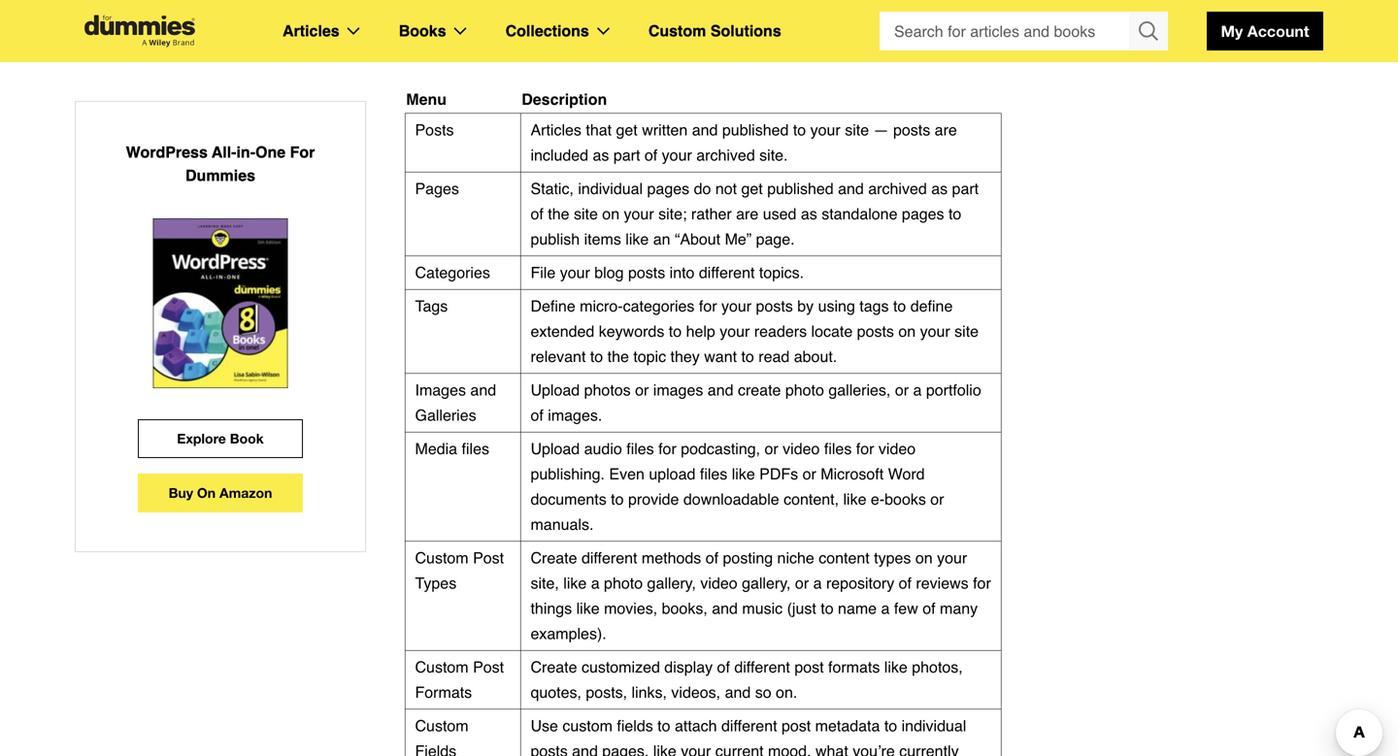 Task type: describe. For each thing, give the bounding box(es) containing it.
or right the galleries,
[[895, 381, 909, 399]]

keywords
[[599, 322, 665, 340]]

video inside create different methods of posting niche content types on your site, like a photo gallery, video gallery, or a repository of reviews for things like movies, books, and music (just to name a few of many examples).
[[701, 574, 738, 592]]

like left e-
[[843, 490, 867, 508]]

formats
[[828, 658, 880, 676]]

by
[[797, 297, 814, 315]]

solutions
[[711, 22, 781, 40]]

upload photos or images and create photo galleries, or a portfolio of images.
[[531, 381, 982, 424]]

custom for custom post types
[[415, 549, 469, 567]]

media
[[415, 440, 457, 458]]

micro-
[[580, 297, 623, 315]]

metadata
[[815, 717, 880, 735]]

different inside create different methods of posting niche content types on your site, like a photo gallery, video gallery, or a repository of reviews for things like movies, books, and music (just to name a few of many examples).
[[582, 549, 637, 567]]

do
[[694, 180, 711, 198]]

your inside the use custom fields to attach different post metadata to individual posts and pages, like your current mood, what you're currentl
[[681, 742, 711, 756]]

open article categories image
[[347, 27, 360, 35]]

books
[[885, 490, 926, 508]]

post for custom post formats
[[473, 658, 504, 676]]

and inside static, individual pages do not get published and archived as part of the site on your site; rather are used as standalone pages to publish items like an "about me" page.
[[838, 180, 864, 198]]

your inside static, individual pages do not get published and archived as part of the site on your site; rather are used as standalone pages to publish items like an "about me" page.
[[624, 205, 654, 223]]

page.
[[756, 230, 795, 248]]

to inside articles that get written and published to your site — posts are included as part of your archived site.
[[793, 121, 806, 139]]

1 horizontal spatial pages
[[902, 205, 944, 223]]

tags
[[860, 297, 889, 315]]

formats
[[415, 684, 472, 702]]

post for custom post types
[[473, 549, 504, 567]]

create different methods of posting niche content types on your site, like a photo gallery, video gallery, or a repository of reviews for things like movies, books, and music (just to name a few of many examples).
[[531, 549, 991, 643]]

logo image
[[75, 15, 205, 47]]

custom
[[563, 717, 613, 735]]

my
[[1221, 22, 1243, 40]]

close this dialog image
[[1369, 678, 1389, 697]]

display
[[665, 658, 713, 676]]

get inside articles that get written and published to your site — posts are included as part of your archived site.
[[616, 121, 638, 139]]

categories
[[415, 264, 490, 282]]

articles for articles that get written and published to your site — posts are included as part of your archived site.
[[531, 121, 582, 139]]

or up pdfs
[[765, 440, 779, 458]]

open collections list image
[[597, 27, 610, 35]]

and inside the use custom fields to attach different post metadata to individual posts and pages, like your current mood, what you're currentl
[[572, 742, 598, 756]]

of right few
[[923, 600, 936, 618]]

buy on amazon link
[[138, 474, 303, 513]]

and inside articles that get written and published to your site — posts are included as part of your archived site.
[[692, 121, 718, 139]]

a inside upload photos or images and create photo galleries, or a portfolio of images.
[[913, 381, 922, 399]]

microsoft
[[821, 465, 884, 483]]

posts,
[[586, 684, 627, 702]]

for inside define micro-categories for your posts by using tags to define extended keywords to help your readers locate posts on your site relevant to the topic they want to read about.
[[699, 297, 717, 315]]

part inside articles that get written and published to your site — posts are included as part of your archived site.
[[614, 146, 640, 164]]

2 vertical spatial as
[[801, 205, 817, 223]]

as inside articles that get written and published to your site — posts are included as part of your archived site.
[[593, 146, 609, 164]]

reviews
[[916, 574, 969, 592]]

all-
[[212, 143, 236, 161]]

quotes,
[[531, 684, 582, 702]]

explore
[[177, 431, 226, 447]]

custom solutions
[[649, 22, 781, 40]]

books,
[[662, 600, 708, 618]]

to left help
[[669, 322, 682, 340]]

your inside create different methods of posting niche content types on your site, like a photo gallery, video gallery, or a repository of reviews for things like movies, books, and music (just to name a few of many examples).
[[937, 549, 967, 567]]

define
[[531, 297, 576, 315]]

posts up readers
[[756, 297, 793, 315]]

collections
[[506, 22, 589, 40]]

book image image
[[153, 218, 288, 388]]

use
[[531, 717, 558, 735]]

upload audio files for podcasting, or video files for video publishing. even upload files like pdfs or microsoft word documents to provide downloadable content, like e-books or manuals.
[[531, 440, 944, 534]]

site.
[[760, 146, 788, 164]]

files up microsoft
[[824, 440, 852, 458]]

topics.
[[759, 264, 804, 282]]

upload for upload photos or images and create photo galleries, or a portfolio of images.
[[531, 381, 580, 399]]

create for create customized display of different post formats like photos, quotes, posts, links, videos, and so on.
[[531, 658, 577, 676]]

create for create different methods of posting niche content types on your site, like a photo gallery, video gallery, or a repository of reviews for things like movies, books, and music (just to name a few of many examples).
[[531, 549, 577, 567]]

methods
[[642, 549, 701, 567]]

explore book link
[[138, 420, 303, 458]]

relevant
[[531, 348, 586, 366]]

written
[[642, 121, 688, 139]]

like inside "create customized display of different post formats like photos, quotes, posts, links, videos, and so on."
[[884, 658, 908, 676]]

use custom fields to attach different post metadata to individual posts and pages, like your current mood, what you're currentl
[[531, 717, 967, 756]]

word
[[888, 465, 925, 483]]

and inside upload photos or images and create photo galleries, or a portfolio of images.
[[708, 381, 734, 399]]

and inside images and galleries
[[470, 381, 496, 399]]

content,
[[784, 490, 839, 508]]

in-
[[236, 143, 255, 161]]

posts inside articles that get written and published to your site — posts are included as part of your archived site.
[[893, 121, 931, 139]]

define
[[911, 297, 953, 315]]

custom for custom fields
[[415, 717, 469, 735]]

custom post types
[[415, 549, 504, 592]]

like inside the use custom fields to attach different post metadata to individual posts and pages, like your current mood, what you're currentl
[[653, 742, 677, 756]]

audio
[[584, 440, 622, 458]]

of inside static, individual pages do not get published and archived as part of the site on your site; rather are used as standalone pages to publish items like an "about me" page.
[[531, 205, 544, 223]]

archived inside static, individual pages do not get published and archived as part of the site on your site; rather are used as standalone pages to publish items like an "about me" page.
[[868, 180, 927, 198]]

to up you're
[[884, 717, 897, 735]]

photo inside upload photos or images and create photo galleries, or a portfolio of images.
[[785, 381, 824, 399]]

few
[[894, 600, 918, 618]]

one
[[255, 143, 286, 161]]

wordpress
[[126, 143, 208, 161]]

fields
[[415, 742, 457, 756]]

to inside create different methods of posting niche content types on your site, like a photo gallery, video gallery, or a repository of reviews for things like movies, books, and music (just to name a few of many examples).
[[821, 600, 834, 618]]

about.
[[794, 348, 837, 366]]

post inside "create customized display of different post formats like photos, quotes, posts, links, videos, and so on."
[[795, 658, 824, 676]]

an
[[653, 230, 671, 248]]

photos
[[584, 381, 631, 399]]

want
[[704, 348, 737, 366]]

custom for custom post formats
[[415, 658, 469, 676]]

individual inside static, individual pages do not get published and archived as part of the site on your site; rather are used as standalone pages to publish items like an "about me" page.
[[578, 180, 643, 198]]

help
[[686, 322, 715, 340]]

for up upload
[[658, 440, 677, 458]]

files down podcasting,
[[700, 465, 728, 483]]

galleries
[[415, 406, 476, 424]]

portfolio
[[926, 381, 982, 399]]

different inside "create customized display of different post formats like photos, quotes, posts, links, videos, and so on."
[[734, 658, 790, 676]]

readers
[[754, 322, 807, 340]]

even
[[609, 465, 645, 483]]

customized
[[582, 658, 660, 676]]

like right "site,"
[[563, 574, 587, 592]]

media files
[[415, 440, 489, 458]]

on inside static, individual pages do not get published and archived as part of the site on your site; rather are used as standalone pages to publish items like an "about me" page.
[[602, 205, 620, 223]]

account
[[1248, 22, 1309, 40]]

galleries,
[[829, 381, 891, 399]]

1 gallery, from the left
[[647, 574, 696, 592]]

1 horizontal spatial video
[[783, 440, 820, 458]]

are inside static, individual pages do not get published and archived as part of the site on your site; rather are used as standalone pages to publish items like an "about me" page.
[[736, 205, 759, 223]]

included
[[531, 146, 589, 164]]

posts left into
[[628, 264, 665, 282]]

a left few
[[881, 600, 890, 618]]

pdfs
[[760, 465, 798, 483]]

site,
[[531, 574, 559, 592]]

content
[[819, 549, 870, 567]]

publish
[[531, 230, 580, 248]]

custom for custom solutions
[[649, 22, 706, 40]]

like inside static, individual pages do not get published and archived as part of the site on your site; rather are used as standalone pages to publish items like an "about me" page.
[[626, 230, 649, 248]]

tags
[[415, 297, 448, 315]]

for
[[290, 143, 315, 161]]

movies,
[[604, 600, 658, 618]]



Task type: locate. For each thing, give the bounding box(es) containing it.
and right images
[[470, 381, 496, 399]]

different up current
[[722, 717, 777, 735]]

open book categories image
[[454, 27, 467, 35]]

of down static,
[[531, 205, 544, 223]]

2 horizontal spatial site
[[955, 322, 979, 340]]

links,
[[632, 684, 667, 702]]

amazon
[[219, 485, 272, 501]]

on.
[[776, 684, 798, 702]]

different down me"
[[699, 264, 755, 282]]

0 horizontal spatial are
[[736, 205, 759, 223]]

archived up the standalone
[[868, 180, 927, 198]]

of up few
[[899, 574, 912, 592]]

the inside static, individual pages do not get published and archived as part of the site on your site; rather are used as standalone pages to publish items like an "about me" page.
[[548, 205, 570, 223]]

0 vertical spatial on
[[602, 205, 620, 223]]

and up the standalone
[[838, 180, 864, 198]]

1 horizontal spatial site
[[845, 121, 869, 139]]

video down posting on the bottom of page
[[701, 574, 738, 592]]

custom inside the custom post types
[[415, 549, 469, 567]]

menu
[[406, 90, 447, 108]]

0 vertical spatial published
[[722, 121, 789, 139]]

and down want
[[708, 381, 734, 399]]

a left the portfolio
[[913, 381, 922, 399]]

pages,
[[602, 742, 649, 756]]

0 vertical spatial pages
[[647, 180, 690, 198]]

0 horizontal spatial gallery,
[[647, 574, 696, 592]]

downloadable
[[684, 490, 779, 508]]

you're
[[853, 742, 895, 756]]

e-
[[871, 490, 885, 508]]

0 vertical spatial upload
[[531, 381, 580, 399]]

or up (just
[[795, 574, 809, 592]]

1 create from the top
[[531, 549, 577, 567]]

of
[[645, 146, 658, 164], [531, 205, 544, 223], [531, 406, 544, 424], [706, 549, 719, 567], [899, 574, 912, 592], [923, 600, 936, 618], [717, 658, 730, 676]]

wordpress all-in-one for dummies
[[126, 143, 315, 185]]

2 vertical spatial on
[[916, 549, 933, 567]]

posts
[[415, 121, 454, 139]]

of inside upload photos or images and create photo galleries, or a portfolio of images.
[[531, 406, 544, 424]]

upload up images.
[[531, 381, 580, 399]]

2 horizontal spatial video
[[879, 440, 916, 458]]

or inside create different methods of posting niche content types on your site, like a photo gallery, video gallery, or a repository of reviews for things like movies, books, and music (just to name a few of many examples).
[[795, 574, 809, 592]]

2 create from the top
[[531, 658, 577, 676]]

the inside define micro-categories for your posts by using tags to define extended keywords to help your readers locate posts on your site relevant to the topic they want to read about.
[[608, 348, 629, 366]]

0 vertical spatial the
[[548, 205, 570, 223]]

music
[[742, 600, 783, 618]]

1 vertical spatial articles
[[531, 121, 582, 139]]

post inside custom post formats
[[473, 658, 504, 676]]

site up items
[[574, 205, 598, 223]]

0 horizontal spatial get
[[616, 121, 638, 139]]

for up the many on the bottom right of page
[[973, 574, 991, 592]]

examples).
[[531, 625, 607, 643]]

1 vertical spatial as
[[931, 180, 948, 198]]

2 gallery, from the left
[[742, 574, 791, 592]]

1 vertical spatial site
[[574, 205, 598, 223]]

site left —
[[845, 121, 869, 139]]

1 horizontal spatial part
[[952, 180, 979, 198]]

the up "publish"
[[548, 205, 570, 223]]

your
[[810, 121, 841, 139], [662, 146, 692, 164], [624, 205, 654, 223], [560, 264, 590, 282], [721, 297, 752, 315], [720, 322, 750, 340], [920, 322, 950, 340], [937, 549, 967, 567], [681, 742, 711, 756]]

0 vertical spatial articles
[[283, 22, 340, 40]]

name
[[838, 600, 877, 618]]

on up items
[[602, 205, 620, 223]]

for up microsoft
[[856, 440, 874, 458]]

get
[[616, 121, 638, 139], [741, 180, 763, 198]]

static, individual pages do not get published and archived as part of the site on your site; rather are used as standalone pages to publish items like an "about me" page.
[[531, 180, 979, 248]]

images.
[[548, 406, 602, 424]]

of left posting on the bottom of page
[[706, 549, 719, 567]]

like up downloadable
[[732, 465, 755, 483]]

like down the attach
[[653, 742, 677, 756]]

0 horizontal spatial video
[[701, 574, 738, 592]]

published inside static, individual pages do not get published and archived as part of the site on your site; rather are used as standalone pages to publish items like an "about me" page.
[[767, 180, 834, 198]]

and inside create different methods of posting niche content types on your site, like a photo gallery, video gallery, or a repository of reviews for things like movies, books, and music (just to name a few of many examples).
[[712, 600, 738, 618]]

posts inside the use custom fields to attach different post metadata to individual posts and pages, like your current mood, what you're currentl
[[531, 742, 568, 756]]

and left so
[[725, 684, 751, 702]]

1 vertical spatial post
[[473, 658, 504, 676]]

define micro-categories for your posts by using tags to define extended keywords to help your readers locate posts on your site relevant to the topic they want to read about.
[[531, 297, 979, 366]]

1 horizontal spatial archived
[[868, 180, 927, 198]]

on
[[197, 485, 216, 501]]

create
[[738, 381, 781, 399]]

like up the examples). at the bottom
[[576, 600, 600, 618]]

1 post from the top
[[473, 549, 504, 567]]

(just
[[787, 600, 816, 618]]

for inside create different methods of posting niche content types on your site, like a photo gallery, video gallery, or a repository of reviews for things like movies, books, and music (just to name a few of many examples).
[[973, 574, 991, 592]]

get inside static, individual pages do not get published and archived as part of the site on your site; rather are used as standalone pages to publish items like an "about me" page.
[[741, 180, 763, 198]]

are inside articles that get written and published to your site — posts are included as part of your archived site.
[[935, 121, 957, 139]]

1 vertical spatial get
[[741, 180, 763, 198]]

book
[[230, 431, 264, 447]]

blog
[[595, 264, 624, 282]]

a up (just
[[813, 574, 822, 592]]

post up the "on."
[[795, 658, 824, 676]]

to inside static, individual pages do not get published and archived as part of the site on your site; rather are used as standalone pages to publish items like an "about me" page.
[[949, 205, 962, 223]]

and
[[692, 121, 718, 139], [838, 180, 864, 198], [470, 381, 496, 399], [708, 381, 734, 399], [712, 600, 738, 618], [725, 684, 751, 702], [572, 742, 598, 756]]

videos,
[[671, 684, 721, 702]]

2 horizontal spatial as
[[931, 180, 948, 198]]

published
[[722, 121, 789, 139], [767, 180, 834, 198]]

are right —
[[935, 121, 957, 139]]

archived up not
[[696, 146, 755, 164]]

Search for articles and books text field
[[880, 12, 1131, 50]]

post inside the custom post types
[[473, 549, 504, 567]]

of inside articles that get written and published to your site — posts are included as part of your archived site.
[[645, 146, 658, 164]]

video up "word"
[[879, 440, 916, 458]]

2 vertical spatial site
[[955, 322, 979, 340]]

1 horizontal spatial get
[[741, 180, 763, 198]]

for
[[699, 297, 717, 315], [658, 440, 677, 458], [856, 440, 874, 458], [973, 574, 991, 592]]

images
[[415, 381, 466, 399]]

get right not
[[741, 180, 763, 198]]

0 horizontal spatial the
[[548, 205, 570, 223]]

posts down tags
[[857, 322, 894, 340]]

1 vertical spatial published
[[767, 180, 834, 198]]

of inside "create customized display of different post formats like photos, quotes, posts, links, videos, and so on."
[[717, 658, 730, 676]]

individual up items
[[578, 180, 643, 198]]

part
[[614, 146, 640, 164], [952, 180, 979, 198]]

custom fields
[[415, 717, 469, 756]]

0 vertical spatial part
[[614, 146, 640, 164]]

buy
[[169, 485, 193, 501]]

site inside articles that get written and published to your site — posts are included as part of your archived site.
[[845, 121, 869, 139]]

custom solutions link
[[649, 18, 781, 44]]

documents
[[531, 490, 607, 508]]

1 horizontal spatial gallery,
[[742, 574, 791, 592]]

part inside static, individual pages do not get published and archived as part of the site on your site; rather are used as standalone pages to publish items like an "about me" page.
[[952, 180, 979, 198]]

as
[[593, 146, 609, 164], [931, 180, 948, 198], [801, 205, 817, 223]]

0 horizontal spatial individual
[[578, 180, 643, 198]]

upload for upload audio files for podcasting, or video files for video publishing. even upload files like pdfs or microsoft word documents to provide downloadable content, like e-books or manuals.
[[531, 440, 580, 458]]

published inside articles that get written and published to your site — posts are included as part of your archived site.
[[722, 121, 789, 139]]

to up define at the top right of the page
[[949, 205, 962, 223]]

so
[[755, 684, 772, 702]]

published up the site.
[[722, 121, 789, 139]]

0 vertical spatial post
[[473, 549, 504, 567]]

1 vertical spatial pages
[[902, 205, 944, 223]]

1 vertical spatial create
[[531, 658, 577, 676]]

me"
[[725, 230, 752, 248]]

0 vertical spatial individual
[[578, 180, 643, 198]]

file your blog posts into different topics.
[[531, 264, 804, 282]]

1 vertical spatial upload
[[531, 440, 580, 458]]

custom left solutions
[[649, 22, 706, 40]]

to down the even
[[611, 490, 624, 508]]

files up the even
[[627, 440, 654, 458]]

on down define at the top right of the page
[[899, 322, 916, 340]]

locate
[[811, 322, 853, 340]]

archived inside articles that get written and published to your site — posts are included as part of your archived site.
[[696, 146, 755, 164]]

individual inside the use custom fields to attach different post metadata to individual posts and pages, like your current mood, what you're currentl
[[902, 717, 967, 735]]

of left images.
[[531, 406, 544, 424]]

on inside create different methods of posting niche content types on your site, like a photo gallery, video gallery, or a repository of reviews for things like movies, books, and music (just to name a few of many examples).
[[916, 549, 933, 567]]

post up mood,
[[782, 717, 811, 735]]

that
[[586, 121, 612, 139]]

mood,
[[768, 742, 811, 756]]

or up content,
[[803, 465, 817, 483]]

site
[[845, 121, 869, 139], [574, 205, 598, 223], [955, 322, 979, 340]]

photo inside create different methods of posting niche content types on your site, like a photo gallery, video gallery, or a repository of reviews for things like movies, books, and music (just to name a few of many examples).
[[604, 574, 643, 592]]

static,
[[531, 180, 574, 198]]

1 vertical spatial photo
[[604, 574, 643, 592]]

0 horizontal spatial site
[[574, 205, 598, 223]]

of right display
[[717, 658, 730, 676]]

group
[[880, 12, 1168, 50]]

0 vertical spatial as
[[593, 146, 609, 164]]

upload inside upload photos or images and create photo galleries, or a portfolio of images.
[[531, 381, 580, 399]]

on inside define micro-categories for your posts by using tags to define extended keywords to help your readers locate posts on your site relevant to the topic they want to read about.
[[899, 322, 916, 340]]

1 upload from the top
[[531, 381, 580, 399]]

used
[[763, 205, 797, 223]]

1 horizontal spatial the
[[608, 348, 629, 366]]

and left music
[[712, 600, 738, 618]]

on
[[602, 205, 620, 223], [899, 322, 916, 340], [916, 549, 933, 567]]

like left an on the top left of page
[[626, 230, 649, 248]]

are up me"
[[736, 205, 759, 223]]

and inside "create customized display of different post formats like photos, quotes, posts, links, videos, and so on."
[[725, 684, 751, 702]]

they
[[671, 348, 700, 366]]

upload inside upload audio files for podcasting, or video files for video publishing. even upload files like pdfs or microsoft word documents to provide downloadable content, like e-books or manuals.
[[531, 440, 580, 458]]

to right (just
[[821, 600, 834, 618]]

to up photos
[[590, 348, 603, 366]]

0 vertical spatial site
[[845, 121, 869, 139]]

0 horizontal spatial part
[[614, 146, 640, 164]]

to inside upload audio files for podcasting, or video files for video publishing. even upload files like pdfs or microsoft word documents to provide downloadable content, like e-books or manuals.
[[611, 490, 624, 508]]

what
[[816, 742, 848, 756]]

posts right —
[[893, 121, 931, 139]]

my account
[[1221, 22, 1309, 40]]

the down the keywords
[[608, 348, 629, 366]]

dummies
[[185, 167, 255, 185]]

articles up included
[[531, 121, 582, 139]]

0 vertical spatial create
[[531, 549, 577, 567]]

topic
[[633, 348, 666, 366]]

1 vertical spatial post
[[782, 717, 811, 735]]

video up pdfs
[[783, 440, 820, 458]]

0 vertical spatial get
[[616, 121, 638, 139]]

site up the portfolio
[[955, 322, 979, 340]]

post
[[473, 549, 504, 567], [473, 658, 504, 676]]

images and galleries
[[415, 381, 496, 424]]

to left —
[[793, 121, 806, 139]]

my account link
[[1207, 12, 1324, 50]]

of down 'written'
[[645, 146, 658, 164]]

site inside define micro-categories for your posts by using tags to define extended keywords to help your readers locate posts on your site relevant to the topic they want to read about.
[[955, 322, 979, 340]]

to right "fields"
[[658, 717, 671, 735]]

1 vertical spatial individual
[[902, 717, 967, 735]]

images
[[653, 381, 703, 399]]

0 horizontal spatial photo
[[604, 574, 643, 592]]

0 vertical spatial post
[[795, 658, 824, 676]]

create inside "create customized display of different post formats like photos, quotes, posts, links, videos, and so on."
[[531, 658, 577, 676]]

1 horizontal spatial articles
[[531, 121, 582, 139]]

photos,
[[912, 658, 963, 676]]

1 vertical spatial archived
[[868, 180, 927, 198]]

create inside create different methods of posting niche content types on your site, like a photo gallery, video gallery, or a repository of reviews for things like movies, books, and music (just to name a few of many examples).
[[531, 549, 577, 567]]

posts down use
[[531, 742, 568, 756]]

current
[[715, 742, 764, 756]]

to left read
[[741, 348, 754, 366]]

posting
[[723, 549, 773, 567]]

1 horizontal spatial as
[[801, 205, 817, 223]]

photo up movies,
[[604, 574, 643, 592]]

2 upload from the top
[[531, 440, 580, 458]]

categories
[[623, 297, 695, 315]]

0 vertical spatial are
[[935, 121, 957, 139]]

or down topic
[[635, 381, 649, 399]]

on up reviews at the bottom of the page
[[916, 549, 933, 567]]

pages
[[415, 180, 459, 198]]

extended
[[531, 322, 595, 340]]

post inside the use custom fields to attach different post metadata to individual posts and pages, like your current mood, what you're currentl
[[782, 717, 811, 735]]

a right "site,"
[[591, 574, 600, 592]]

1 vertical spatial the
[[608, 348, 629, 366]]

pages
[[647, 180, 690, 198], [902, 205, 944, 223]]

things
[[531, 600, 572, 618]]

gallery, up music
[[742, 574, 791, 592]]

publishing.
[[531, 465, 605, 483]]

individual
[[578, 180, 643, 198], [902, 717, 967, 735]]

articles left the 'open article categories' icon
[[283, 22, 340, 40]]

different
[[699, 264, 755, 282], [582, 549, 637, 567], [734, 658, 790, 676], [722, 717, 777, 735]]

or right books
[[931, 490, 944, 508]]

file
[[531, 264, 556, 282]]

like left photos,
[[884, 658, 908, 676]]

for up help
[[699, 297, 717, 315]]

photo down about.
[[785, 381, 824, 399]]

custom up fields
[[415, 717, 469, 735]]

custom up formats
[[415, 658, 469, 676]]

1 horizontal spatial photo
[[785, 381, 824, 399]]

pages right the standalone
[[902, 205, 944, 223]]

0 horizontal spatial archived
[[696, 146, 755, 164]]

repository
[[826, 574, 895, 592]]

different up movies,
[[582, 549, 637, 567]]

files right media on the left bottom of page
[[462, 440, 489, 458]]

1 vertical spatial on
[[899, 322, 916, 340]]

individual down photos,
[[902, 717, 967, 735]]

explore book
[[177, 431, 264, 447]]

0 horizontal spatial pages
[[647, 180, 690, 198]]

published up 'used'
[[767, 180, 834, 198]]

1 vertical spatial are
[[736, 205, 759, 223]]

get right that
[[616, 121, 638, 139]]

gallery, down 'methods'
[[647, 574, 696, 592]]

to right tags
[[893, 297, 906, 315]]

0 horizontal spatial articles
[[283, 22, 340, 40]]

0 vertical spatial archived
[[696, 146, 755, 164]]

different inside the use custom fields to attach different post metadata to individual posts and pages, like your current mood, what you're currentl
[[722, 717, 777, 735]]

site inside static, individual pages do not get published and archived as part of the site on your site; rather are used as standalone pages to publish items like an "about me" page.
[[574, 205, 598, 223]]

the
[[548, 205, 570, 223], [608, 348, 629, 366]]

and down custom
[[572, 742, 598, 756]]

not
[[715, 180, 737, 198]]

pages up the site;
[[647, 180, 690, 198]]

custom up types
[[415, 549, 469, 567]]

1 horizontal spatial are
[[935, 121, 957, 139]]

articles that get written and published to your site — posts are included as part of your archived site.
[[531, 121, 957, 164]]

create up "site,"
[[531, 549, 577, 567]]

2 post from the top
[[473, 658, 504, 676]]

0 vertical spatial photo
[[785, 381, 824, 399]]

articles inside articles that get written and published to your site — posts are included as part of your archived site.
[[531, 121, 582, 139]]

different up so
[[734, 658, 790, 676]]

articles for articles
[[283, 22, 340, 40]]

1 horizontal spatial individual
[[902, 717, 967, 735]]

custom inside custom post formats
[[415, 658, 469, 676]]

0 horizontal spatial as
[[593, 146, 609, 164]]

upload up the publishing.
[[531, 440, 580, 458]]

and right 'written'
[[692, 121, 718, 139]]

provide
[[628, 490, 679, 508]]

create up quotes,
[[531, 658, 577, 676]]

1 vertical spatial part
[[952, 180, 979, 198]]



Task type: vqa. For each thing, say whether or not it's contained in the screenshot.
on to the bottom
yes



